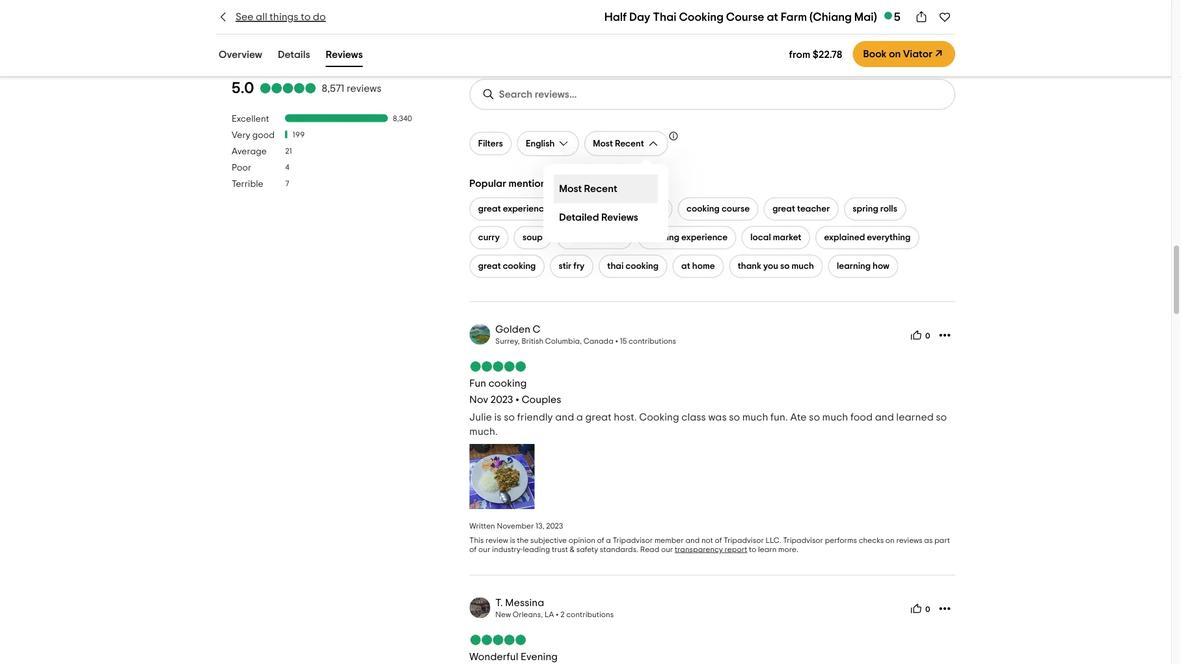 Task type: locate. For each thing, give the bounding box(es) containing it.
5.0 of 5 bubbles image up fun cooking link
[[470, 362, 527, 372]]

great down the popular
[[478, 205, 501, 214]]

1 horizontal spatial and
[[686, 537, 700, 545]]

1 vertical spatial most
[[559, 184, 582, 194]]

q&a
[[290, 21, 323, 37]]

contributions right 15
[[629, 337, 676, 345]]

part
[[935, 537, 950, 545]]

thai
[[608, 262, 624, 271]]

0 button
[[907, 325, 935, 346], [907, 599, 935, 619]]

thai
[[653, 11, 677, 23]]

is right 'julie'
[[495, 412, 502, 423]]

wonderful
[[470, 652, 519, 662]]

day
[[590, 205, 606, 214]]

host.
[[614, 412, 637, 423]]

0 horizontal spatial at
[[682, 262, 691, 271]]

cooking experience button
[[638, 226, 737, 250]]

evening
[[521, 652, 558, 662]]

tab list
[[201, 15, 971, 48], [201, 43, 381, 70]]

farm
[[781, 11, 808, 23]]

book on viator
[[864, 49, 933, 59]]

0 horizontal spatial most
[[559, 184, 582, 194]]

recent
[[615, 139, 644, 148], [584, 184, 618, 194]]

0 vertical spatial 2023
[[491, 395, 513, 405]]

0 horizontal spatial of
[[470, 546, 477, 554]]

1 0 from the top
[[926, 333, 931, 340]]

a
[[577, 412, 583, 423], [606, 537, 611, 545]]

of
[[597, 537, 605, 545], [715, 537, 722, 545], [470, 546, 477, 554]]

share image
[[915, 10, 928, 23]]

c
[[533, 324, 541, 335]]

so right was
[[729, 412, 740, 423]]

1 tab list from the top
[[201, 15, 971, 48]]

on right checks
[[886, 537, 895, 545]]

cooking inside button
[[626, 262, 659, 271]]

0 left open options menu icon
[[926, 333, 931, 340]]

reviews inside this review is the subjective opinion of a tripadvisor member and not of tripadvisor llc. tripadvisor performs checks on reviews as part of our industry-leading trust & safety standards. read our
[[897, 537, 923, 545]]

0 horizontal spatial food
[[605, 233, 624, 242]]

to inside see all things to do link
[[301, 12, 311, 22]]

reviews button up overview
[[216, 17, 277, 45]]

contributions right 2
[[567, 611, 614, 619]]

to left do
[[301, 12, 311, 22]]

cooking right thai
[[626, 262, 659, 271]]

cooking left course
[[687, 205, 720, 214]]

1 vertical spatial 5.0 of 5 bubbles image
[[470, 362, 527, 372]]

julie is so friendly and a great host. cooking class was so much fun. ate so much food and learned so much.
[[470, 412, 948, 437]]

a right the friendly
[[577, 412, 583, 423]]

Search search field
[[499, 88, 608, 101]]

0 button left open options menu icon
[[907, 325, 935, 346]]

soup
[[523, 233, 543, 242]]

8,340
[[393, 115, 412, 123]]

golden
[[496, 324, 531, 335]]

1 vertical spatial contributions
[[567, 611, 614, 619]]

list box
[[544, 164, 669, 242]]

1 horizontal spatial is
[[510, 537, 516, 545]]

great teacher
[[773, 205, 830, 214]]

1 vertical spatial class
[[682, 412, 706, 423]]

1 our from the left
[[479, 546, 491, 554]]

2 0 from the top
[[926, 606, 931, 614]]

class inside julie is so friendly and a great host. cooking class was so much fun. ate so much food and learned so much.
[[682, 412, 706, 423]]

food inside julie is so friendly and a great host. cooking class was so much fun. ate so much food and learned so much.
[[851, 412, 873, 423]]

recent for list box containing most recent
[[584, 184, 618, 194]]

november
[[497, 522, 534, 530]]

local
[[751, 233, 771, 242]]

1 vertical spatial recent
[[584, 184, 618, 194]]

market
[[773, 233, 802, 242]]

golden c link
[[496, 324, 541, 335]]

1 horizontal spatial reviews button
[[323, 46, 366, 67]]

1 vertical spatial 0 button
[[907, 599, 935, 619]]

the
[[517, 537, 529, 545]]

0 vertical spatial most
[[593, 139, 613, 148]]

1 vertical spatial experience
[[682, 233, 728, 242]]

2023 left •
[[491, 395, 513, 405]]

0 button for golden c
[[907, 325, 935, 346]]

1 vertical spatial a
[[606, 537, 611, 545]]

viator
[[904, 49, 933, 59]]

0 horizontal spatial is
[[495, 412, 502, 423]]

at inside button
[[682, 262, 691, 271]]

7
[[285, 180, 289, 188]]

much right 'you'
[[792, 262, 814, 271]]

0 vertical spatial experience
[[503, 205, 549, 214]]

0 vertical spatial food
[[605, 233, 624, 242]]

1 vertical spatial to
[[749, 546, 757, 554]]

class up cooking experience
[[643, 205, 664, 214]]

0 horizontal spatial to
[[301, 12, 311, 22]]

to left learn
[[749, 546, 757, 554]]

most up half
[[559, 184, 582, 194]]

0 horizontal spatial class
[[643, 205, 664, 214]]

a up standards.
[[606, 537, 611, 545]]

2 horizontal spatial reviews
[[602, 212, 639, 223]]

2 vertical spatial 5.0 of 5 bubbles image
[[470, 635, 527, 645]]

is left the
[[510, 537, 516, 545]]

0
[[926, 333, 931, 340], [926, 606, 931, 614]]

julie
[[470, 412, 492, 423]]

0 button left open options menu image at the right of page
[[907, 599, 935, 619]]

most right english popup button
[[593, 139, 613, 148]]

english button
[[517, 131, 579, 156]]

columbia,
[[546, 337, 582, 345]]

much right ate
[[823, 412, 849, 423]]

so inside button
[[781, 262, 790, 271]]

1 horizontal spatial food
[[851, 412, 873, 423]]

reviews up 8,571 reviews
[[326, 49, 363, 60]]

2023
[[491, 395, 513, 405], [546, 522, 563, 530]]

1 horizontal spatial most
[[593, 139, 613, 148]]

great up market
[[773, 205, 796, 214]]

0 horizontal spatial reviews
[[219, 21, 274, 37]]

0 vertical spatial 5.0 of 5 bubbles image
[[259, 83, 317, 94]]

experience for great experience
[[503, 205, 549, 214]]

review
[[486, 537, 509, 545]]

5.0 of 5 bubbles image down details button
[[259, 83, 317, 94]]

class left was
[[682, 412, 706, 423]]

cooking right host.
[[640, 412, 680, 423]]

1 0 button from the top
[[907, 325, 935, 346]]

most for most recent popup button
[[593, 139, 613, 148]]

is inside julie is so friendly and a great host. cooking class was so much fun. ate so much food and learned so much.
[[495, 412, 502, 423]]

most recent inside most recent popup button
[[593, 139, 644, 148]]

to
[[301, 12, 311, 22], [749, 546, 757, 554]]

and inside this review is the subjective opinion of a tripadvisor member and not of tripadvisor llc. tripadvisor performs checks on reviews as part of our industry-leading trust & safety standards. read our
[[686, 537, 700, 545]]

great left host.
[[586, 412, 612, 423]]

1 vertical spatial at
[[682, 262, 691, 271]]

cooking
[[608, 205, 641, 214], [687, 205, 720, 214], [647, 233, 680, 242], [503, 262, 536, 271], [626, 262, 659, 271], [489, 378, 527, 389]]

2 0 button from the top
[[907, 599, 935, 619]]

2 horizontal spatial and
[[876, 412, 895, 423]]

delicious
[[566, 233, 603, 242]]

and up transparency
[[686, 537, 700, 545]]

home
[[693, 262, 715, 271]]

0 vertical spatial a
[[577, 412, 583, 423]]

5.0 of 5 bubbles image
[[259, 83, 317, 94], [470, 362, 527, 372], [470, 635, 527, 645]]

most inside list box
[[559, 184, 582, 194]]

experience down mentions
[[503, 205, 549, 214]]

0 horizontal spatial reviews
[[347, 83, 382, 94]]

0 for c
[[926, 333, 931, 340]]

filters
[[478, 139, 503, 148]]

most inside popup button
[[593, 139, 613, 148]]

1 horizontal spatial 2023
[[546, 522, 563, 530]]

1 horizontal spatial tripadvisor
[[724, 537, 764, 545]]

2023 right 13,
[[546, 522, 563, 530]]

spring
[[853, 205, 879, 214]]

food down detailed reviews
[[605, 233, 624, 242]]

1 vertical spatial reviews
[[326, 49, 363, 60]]

reviews up the "delicious food"
[[602, 212, 639, 223]]

list box containing most recent
[[544, 164, 669, 242]]

1 horizontal spatial contributions
[[629, 337, 676, 345]]

on inside book on viator link
[[889, 49, 901, 59]]

much left fun.
[[743, 412, 769, 423]]

2
[[561, 611, 565, 619]]

1 horizontal spatial reviews
[[897, 537, 923, 545]]

1 horizontal spatial a
[[606, 537, 611, 545]]

cooking right day
[[608, 205, 641, 214]]

1 horizontal spatial to
[[749, 546, 757, 554]]

half day thai cooking course at farm (chiang mai)
[[605, 11, 878, 23]]

5.0 of 5 bubbles image for t. messina
[[470, 635, 527, 645]]

great for great experience
[[478, 205, 501, 214]]

experience up the home
[[682, 233, 728, 242]]

1 vertical spatial cooking
[[640, 412, 680, 423]]

cooking inside julie is so friendly and a great host. cooking class was so much fun. ate so much food and learned so much.
[[640, 412, 680, 423]]

reviews right the '8,571'
[[347, 83, 382, 94]]

poor
[[232, 163, 252, 172]]

0 vertical spatial 0 button
[[907, 325, 935, 346]]

learn
[[758, 546, 777, 554]]

recent inside popup button
[[615, 139, 644, 148]]

tripadvisor up standards.
[[613, 537, 653, 545]]

0 vertical spatial on
[[889, 49, 901, 59]]

written november 13, 2023
[[470, 522, 563, 530]]

cooking right the thai
[[679, 11, 724, 23]]

0 left open options menu image at the right of page
[[926, 606, 931, 614]]

most
[[593, 139, 613, 148], [559, 184, 582, 194]]

tripadvisor up more.
[[783, 537, 824, 545]]

t. messina image
[[470, 598, 491, 618]]

cooking up •
[[489, 378, 527, 389]]

of up safety
[[597, 537, 605, 545]]

safety
[[577, 546, 599, 554]]

and down couples on the left bottom of the page
[[555, 412, 574, 423]]

0 horizontal spatial tripadvisor
[[613, 537, 653, 545]]

at
[[767, 11, 779, 23], [682, 262, 691, 271]]

2023 inside fun cooking nov 2023 • couples
[[491, 395, 513, 405]]

2 tab list from the top
[[201, 43, 381, 70]]

at left farm in the top of the page
[[767, 11, 779, 23]]

1 vertical spatial on
[[886, 537, 895, 545]]

experience inside button
[[503, 205, 549, 214]]

2 tripadvisor from the left
[[724, 537, 764, 545]]

food left learned
[[851, 412, 873, 423]]

great down the curry button
[[478, 262, 501, 271]]

local market button
[[742, 226, 811, 250]]

at left the home
[[682, 262, 691, 271]]

0 vertical spatial reviews button
[[216, 17, 277, 45]]

golden c image
[[470, 324, 491, 345]]

2 horizontal spatial tripadvisor
[[783, 537, 824, 545]]

0 vertical spatial recent
[[615, 139, 644, 148]]

delicious food
[[566, 233, 624, 242]]

most recent button
[[585, 131, 669, 156]]

reviews up overview
[[219, 21, 274, 37]]

1 vertical spatial 2023
[[546, 522, 563, 530]]

tripadvisor up transparency report to learn more.
[[724, 537, 764, 545]]

0 vertical spatial contributions
[[629, 337, 676, 345]]

of down "this"
[[470, 546, 477, 554]]

and left learned
[[876, 412, 895, 423]]

a inside this review is the subjective opinion of a tripadvisor member and not of tripadvisor llc. tripadvisor performs checks on reviews as part of our industry-leading trust & safety standards. read our
[[606, 537, 611, 545]]

5.0 of 5 bubbles image up wonderful
[[470, 635, 527, 645]]

our down the member
[[661, 546, 673, 554]]

reviews left as
[[897, 537, 923, 545]]

0 horizontal spatial experience
[[503, 205, 549, 214]]

1 vertical spatial food
[[851, 412, 873, 423]]

recent inside list box
[[584, 184, 618, 194]]

so right 'you'
[[781, 262, 790, 271]]

0 vertical spatial 0
[[926, 333, 931, 340]]

contributions
[[629, 337, 676, 345], [567, 611, 614, 619]]

our
[[479, 546, 491, 554], [661, 546, 673, 554]]

0 vertical spatial is
[[495, 412, 502, 423]]

average
[[232, 147, 267, 156]]

0 vertical spatial class
[[643, 205, 664, 214]]

1 vertical spatial reviews
[[897, 537, 923, 545]]

not
[[702, 537, 713, 545]]

save to a trip image
[[939, 10, 952, 23]]

most recent inside list box
[[559, 184, 618, 194]]

0 horizontal spatial a
[[577, 412, 583, 423]]

on right book
[[889, 49, 901, 59]]

this review is the subjective opinion of a tripadvisor member and not of tripadvisor llc. tripadvisor performs checks on reviews as part of our industry-leading trust & safety standards. read our
[[470, 537, 950, 554]]

0 vertical spatial at
[[767, 11, 779, 23]]

0 horizontal spatial contributions
[[567, 611, 614, 619]]

0 vertical spatial most recent
[[593, 139, 644, 148]]

great inside button
[[478, 205, 501, 214]]

experience inside button
[[682, 233, 728, 242]]

reviews button up 8,571 reviews
[[323, 46, 366, 67]]

learning how button
[[828, 255, 899, 278]]

overview button
[[216, 46, 265, 67]]

experience
[[503, 205, 549, 214], [682, 233, 728, 242]]

on
[[889, 49, 901, 59], [886, 537, 895, 545]]

199
[[293, 131, 305, 139]]

explained everything
[[825, 233, 911, 242]]

0 horizontal spatial our
[[479, 546, 491, 554]]

1 vertical spatial is
[[510, 537, 516, 545]]

1 horizontal spatial much
[[792, 262, 814, 271]]

1 vertical spatial most recent
[[559, 184, 618, 194]]

1 horizontal spatial at
[[767, 11, 779, 23]]

0 vertical spatial to
[[301, 12, 311, 22]]

half
[[572, 205, 588, 214]]

our down "this"
[[479, 546, 491, 554]]

1 horizontal spatial class
[[682, 412, 706, 423]]

1 horizontal spatial experience
[[682, 233, 728, 242]]

couples
[[522, 395, 562, 405]]

contributions inside golden c surrey, british columbia, canada 15 contributions
[[629, 337, 676, 345]]

details
[[278, 49, 310, 60]]

0 horizontal spatial 2023
[[491, 395, 513, 405]]

of right not
[[715, 537, 722, 545]]

1 horizontal spatial our
[[661, 546, 673, 554]]

british
[[522, 337, 544, 345]]

reviews
[[347, 83, 382, 94], [897, 537, 923, 545]]

1 vertical spatial 0
[[926, 606, 931, 614]]

5
[[894, 11, 901, 23]]



Task type: vqa. For each thing, say whether or not it's contained in the screenshot.
Learn More LINK
no



Task type: describe. For each thing, give the bounding box(es) containing it.
1 vertical spatial reviews button
[[323, 46, 366, 67]]

0 vertical spatial reviews
[[347, 83, 382, 94]]

contributions inside 't. messina new orleans, la 2 contributions'
[[567, 611, 614, 619]]

$22.78
[[813, 49, 843, 60]]

t. messina new orleans, la 2 contributions
[[496, 598, 614, 619]]

2 horizontal spatial much
[[823, 412, 849, 423]]

5.0 of 5 bubbles image for golden c
[[470, 362, 527, 372]]

5.0
[[232, 81, 254, 96]]

1 horizontal spatial reviews
[[326, 49, 363, 60]]

standards.
[[600, 546, 639, 554]]

new
[[496, 611, 511, 619]]

great for great cooking
[[478, 262, 501, 271]]

1 horizontal spatial of
[[597, 537, 605, 545]]

written
[[470, 522, 495, 530]]

•
[[516, 395, 520, 405]]

2 vertical spatial reviews
[[602, 212, 639, 223]]

surrey,
[[496, 337, 520, 345]]

0 button for t. messina
[[907, 599, 935, 619]]

2 horizontal spatial of
[[715, 537, 722, 545]]

local market
[[751, 233, 802, 242]]

was
[[709, 412, 727, 423]]

fry
[[574, 262, 585, 271]]

messina
[[505, 598, 545, 608]]

cooking course button
[[678, 197, 759, 221]]

see
[[236, 12, 254, 22]]

a inside julie is so friendly and a great host. cooking class was so much fun. ate so much food and learned so much.
[[577, 412, 583, 423]]

course
[[722, 205, 750, 214]]

0 horizontal spatial reviews button
[[216, 17, 277, 45]]

orleans,
[[513, 611, 543, 619]]

everything
[[867, 233, 911, 242]]

so left the friendly
[[504, 412, 515, 423]]

so right learned
[[936, 412, 948, 423]]

thank you so much
[[738, 262, 814, 271]]

course
[[727, 11, 765, 23]]

more.
[[779, 546, 799, 554]]

transparency
[[675, 546, 723, 554]]

at home button
[[673, 255, 724, 278]]

friendly
[[517, 412, 553, 423]]

all
[[256, 12, 267, 22]]

0 horizontal spatial much
[[743, 412, 769, 423]]

checks
[[859, 537, 884, 545]]

most for list box containing most recent
[[559, 184, 582, 194]]

see full review image image
[[470, 444, 535, 509]]

mai)
[[855, 11, 878, 23]]

1 tripadvisor from the left
[[613, 537, 653, 545]]

search image
[[482, 88, 495, 101]]

15
[[620, 337, 627, 345]]

very
[[232, 131, 250, 140]]

fun
[[470, 378, 487, 389]]

3 tripadvisor from the left
[[783, 537, 824, 545]]

great experience button
[[470, 197, 558, 221]]

t.
[[496, 598, 503, 608]]

performs
[[825, 537, 858, 545]]

cooking experience
[[647, 233, 728, 242]]

explained everything button
[[816, 226, 920, 250]]

recent for most recent popup button
[[615, 139, 644, 148]]

so right ate
[[809, 412, 820, 423]]

half
[[605, 11, 627, 23]]

this
[[470, 537, 484, 545]]

0 horizontal spatial and
[[555, 412, 574, 423]]

soup button
[[514, 226, 552, 250]]

thai cooking button
[[599, 255, 668, 278]]

experience for cooking experience
[[682, 233, 728, 242]]

delicious food button
[[557, 226, 633, 250]]

fun cooking nov 2023 • couples
[[470, 378, 562, 405]]

see all things to do link
[[216, 10, 326, 24]]

great inside julie is so friendly and a great host. cooking class was so much fun. ate so much food and learned so much.
[[586, 412, 612, 423]]

transparency report to learn more.
[[675, 546, 799, 554]]

rolls
[[881, 205, 898, 214]]

2 our from the left
[[661, 546, 673, 554]]

book
[[864, 49, 887, 59]]

transparency report link
[[675, 546, 748, 554]]

wonderful evening
[[470, 652, 558, 662]]

(chiang
[[810, 11, 852, 23]]

things
[[270, 12, 299, 22]]

read
[[641, 546, 660, 554]]

good
[[252, 131, 275, 140]]

13,
[[536, 522, 545, 530]]

report
[[725, 546, 748, 554]]

opinion
[[569, 537, 596, 545]]

thai cooking
[[608, 262, 659, 271]]

2023 for 13,
[[546, 522, 563, 530]]

open options menu image
[[939, 329, 952, 342]]

half day cooking class
[[572, 205, 664, 214]]

mentions
[[509, 178, 551, 189]]

tab list containing overview
[[201, 43, 381, 70]]

open options menu image
[[939, 602, 952, 615]]

great for great teacher
[[773, 205, 796, 214]]

most recent for most recent popup button
[[593, 139, 644, 148]]

0 vertical spatial reviews
[[219, 21, 274, 37]]

popular
[[470, 178, 507, 189]]

stir fry button
[[550, 255, 594, 278]]

at home
[[682, 262, 715, 271]]

tab list containing reviews
[[201, 15, 971, 48]]

detailed
[[559, 212, 599, 223]]

cooking up thai cooking button on the top of page
[[647, 233, 680, 242]]

0 vertical spatial cooking
[[679, 11, 724, 23]]

on inside this review is the subjective opinion of a tripadvisor member and not of tripadvisor llc. tripadvisor performs checks on reviews as part of our industry-leading trust & safety standards. read our
[[886, 537, 895, 545]]

stir fry
[[559, 262, 585, 271]]

cooking down soup
[[503, 262, 536, 271]]

much inside button
[[792, 262, 814, 271]]

8,571
[[322, 83, 345, 94]]

0 for messina
[[926, 606, 931, 614]]

learning how
[[837, 262, 890, 271]]

food inside delicious food button
[[605, 233, 624, 242]]

day
[[630, 11, 651, 23]]

21
[[285, 148, 292, 155]]

member
[[655, 537, 684, 545]]

cooking inside fun cooking nov 2023 • couples
[[489, 378, 527, 389]]

explained
[[825, 233, 866, 242]]

english
[[526, 139, 555, 148]]

curry button
[[470, 226, 509, 250]]

industry-
[[492, 546, 523, 554]]

popular mentions
[[470, 178, 551, 189]]

leading
[[523, 546, 550, 554]]

is inside this review is the subjective opinion of a tripadvisor member and not of tripadvisor llc. tripadvisor performs checks on reviews as part of our industry-leading trust & safety standards. read our
[[510, 537, 516, 545]]

q&a button
[[287, 17, 325, 45]]

most recent for list box containing most recent
[[559, 184, 618, 194]]

learned
[[897, 412, 934, 423]]

much.
[[470, 427, 498, 437]]

filter reviews element
[[232, 113, 444, 195]]

spring rolls button
[[844, 197, 907, 221]]

class inside button
[[643, 205, 664, 214]]

details button
[[275, 46, 313, 67]]

thank you so much button
[[729, 255, 823, 278]]

thank
[[738, 262, 762, 271]]

2023 for nov
[[491, 395, 513, 405]]

spring rolls
[[853, 205, 898, 214]]



